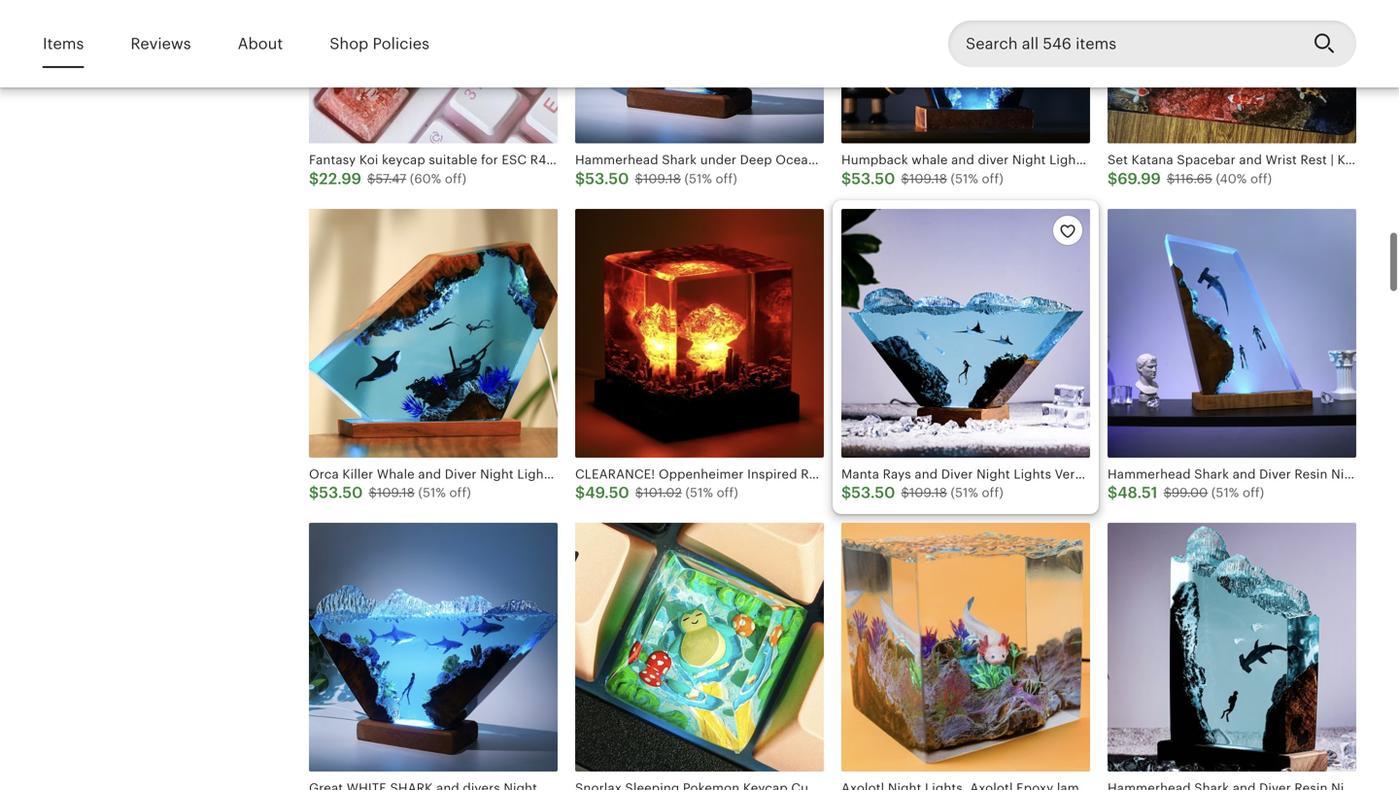 Task type: locate. For each thing, give the bounding box(es) containing it.
orca killer whale and diver night lights, killer whale resin lamp, epoxy resin table lamp, home decor boho, home decoration, gift for him image
[[309, 209, 558, 458]]

(51% inside $ 48.51 $ 99.00 (51% off)
[[1212, 485, 1240, 500]]

hammerhead shark and diver resin night light epoxy and wooden lamp epoxy resin wood rustic creative handmade furniture and decor image
[[1108, 209, 1357, 458], [1108, 523, 1357, 772]]

101.02
[[644, 485, 682, 500]]

off) inside $ 48.51 $ 99.00 (51% off)
[[1243, 485, 1265, 500]]

$ 49.50 $ 101.02 (51% off)
[[575, 484, 739, 502]]

off) for clearance! oppenheimer inspired resin lamp, atomic bomb resin night light, storm cloud lamp, modern table lamp war protest symbols image
[[717, 485, 739, 500]]

0 vertical spatial hammerhead shark and diver resin night light epoxy and wooden lamp epoxy resin wood rustic creative handmade furniture and decor image
[[1108, 209, 1357, 458]]

$ 53.50 $ 109.18 (51% off) for manta rays and diver night lights ver2, manta rays epoxy lamp, epoxy resin table lamp, home decor boho, birthday gifts for her best friend "image"
[[842, 484, 1004, 502]]

$ 53.50 $ 109.18 (51% off) for hammerhead shark under deep ocean night lights, diver exploring ocean epoxy lamp resin table lamp, custom lamp personalized christmas gifts image
[[575, 170, 737, 187]]

109.18 for manta rays and diver night lights ver2, manta rays epoxy lamp, epoxy resin table lamp, home decor boho, birthday gifts for her best friend "image"
[[910, 485, 947, 500]]

1 vertical spatial hammerhead shark and diver resin night light epoxy and wooden lamp epoxy resin wood rustic creative handmade furniture and decor image
[[1108, 523, 1357, 772]]

off) inside $ 22.99 $ 57.47 (60% off)
[[445, 171, 467, 186]]

(40%
[[1216, 171, 1247, 186]]

$ inside the $ 69.99 $ 116.65 (40% off)
[[1167, 171, 1175, 186]]

off) inside the $ 69.99 $ 116.65 (40% off)
[[1251, 171, 1272, 186]]

reviews
[[131, 35, 191, 52]]

$ 53.50 $ 109.18 (51% off)
[[575, 170, 737, 187], [842, 170, 1004, 187], [309, 484, 471, 502], [842, 484, 1004, 502]]

$
[[309, 170, 319, 187], [575, 170, 585, 187], [842, 170, 852, 187], [1108, 170, 1118, 187], [367, 171, 376, 186], [635, 171, 643, 186], [901, 171, 910, 186], [1167, 171, 1175, 186], [309, 484, 319, 502], [575, 484, 585, 502], [842, 484, 852, 502], [1108, 484, 1118, 502], [369, 485, 377, 500], [635, 485, 644, 500], [901, 485, 910, 500], [1164, 485, 1172, 500]]

humpback whale and diver night lights, killer whale resin lamp, epoxy resin table lamp, home decoration creative personalized gifts image
[[842, 0, 1090, 144]]

53.50 for hammerhead shark under deep ocean night lights, diver exploring ocean epoxy lamp resin table lamp, custom lamp personalized christmas gifts image
[[585, 170, 629, 187]]

shop
[[330, 35, 369, 52]]

57.47
[[376, 171, 407, 186]]

off) for hammerhead shark under deep ocean night lights, diver exploring ocean epoxy lamp resin table lamp, custom lamp personalized christmas gifts image
[[716, 171, 737, 186]]

off) for fantasy koi keycap suitable for esc r4, skyblue koi handmade resin keycap, pinky keycap set full, custom color keycaps, gift for bestfriend image
[[445, 171, 467, 186]]

off)
[[445, 171, 467, 186], [716, 171, 737, 186], [982, 171, 1004, 186], [1251, 171, 1272, 186], [450, 485, 471, 500], [717, 485, 739, 500], [982, 485, 1004, 500], [1243, 485, 1265, 500]]

great white shark and divers night lights, manta rays epoxy lamp, epoxy resin table lamp, custom lamp creative personalized christmas gifts image
[[309, 523, 558, 772]]

(51% inside $ 49.50 $ 101.02 (51% off)
[[686, 485, 713, 500]]

about
[[238, 35, 283, 52]]

53.50 for orca killer whale and diver night lights, killer whale resin lamp, epoxy resin table lamp, home decor boho, home decoration, gift for him image
[[319, 484, 363, 502]]

49.50
[[585, 484, 630, 502]]

axolotl night lights, axolotl epoxy lamp, animal night light,  home decor, custom resin night light, late mothers day gift image
[[842, 523, 1090, 772]]

109.18 for humpback whale and diver night lights, killer whale resin lamp, epoxy resin table lamp, home decoration creative personalized gifts image
[[910, 171, 947, 186]]

off) for manta rays and diver night lights ver2, manta rays epoxy lamp, epoxy resin table lamp, home decor boho, birthday gifts for her best friend "image"
[[982, 485, 1004, 500]]

109.18
[[643, 171, 681, 186], [910, 171, 947, 186], [377, 485, 415, 500], [910, 485, 947, 500]]

$ inside $ 49.50 $ 101.02 (51% off)
[[635, 485, 644, 500]]

(51%
[[685, 171, 712, 186], [951, 171, 979, 186], [418, 485, 446, 500], [686, 485, 713, 500], [951, 485, 979, 500], [1212, 485, 1240, 500]]

off) inside $ 49.50 $ 101.02 (51% off)
[[717, 485, 739, 500]]

(51% for 1st hammerhead shark and diver resin night light epoxy and wooden lamp epoxy resin wood rustic creative handmade furniture and decor image from the top of the page
[[1212, 485, 1240, 500]]

$ 48.51 $ 99.00 (51% off)
[[1108, 484, 1265, 502]]

manta rays and diver night lights ver2, manta rays epoxy lamp, epoxy resin table lamp, home decor boho, birthday gifts for her best friend image
[[842, 209, 1090, 458]]

(51% for manta rays and diver night lights ver2, manta rays epoxy lamp, epoxy resin table lamp, home decor boho, birthday gifts for her best friend "image"
[[951, 485, 979, 500]]

69.99
[[1118, 170, 1161, 187]]

Search all 546 items text field
[[949, 20, 1298, 67]]

116.65
[[1175, 171, 1213, 186]]

policies
[[373, 35, 430, 52]]

53.50
[[585, 170, 629, 187], [852, 170, 896, 187], [319, 484, 363, 502], [852, 484, 896, 502]]

about link
[[238, 21, 283, 66]]



Task type: vqa. For each thing, say whether or not it's contained in the screenshot.
49.50 at the left
yes



Task type: describe. For each thing, give the bounding box(es) containing it.
shop policies link
[[330, 21, 430, 66]]

53.50 for manta rays and diver night lights ver2, manta rays epoxy lamp, epoxy resin table lamp, home decor boho, birthday gifts for her best friend "image"
[[852, 484, 896, 502]]

off) for 1st hammerhead shark and diver resin night light epoxy and wooden lamp epoxy resin wood rustic creative handmade furniture and decor image from the top of the page
[[1243, 485, 1265, 500]]

off) for humpback whale and diver night lights, killer whale resin lamp, epoxy resin table lamp, home decoration creative personalized gifts image
[[982, 171, 1004, 186]]

(60%
[[410, 171, 441, 186]]

(51% for orca killer whale and diver night lights, killer whale resin lamp, epoxy resin table lamp, home decor boho, home decoration, gift for him image
[[418, 485, 446, 500]]

$ inside $ 48.51 $ 99.00 (51% off)
[[1164, 485, 1172, 500]]

$ 53.50 $ 109.18 (51% off) for humpback whale and diver night lights, killer whale resin lamp, epoxy resin table lamp, home decoration creative personalized gifts image
[[842, 170, 1004, 187]]

$ 53.50 $ 109.18 (51% off) for orca killer whale and diver night lights, killer whale resin lamp, epoxy resin table lamp, home decor boho, home decoration, gift for him image
[[309, 484, 471, 502]]

109.18 for hammerhead shark under deep ocean night lights, diver exploring ocean epoxy lamp resin table lamp, custom lamp personalized christmas gifts image
[[643, 171, 681, 186]]

items
[[43, 35, 84, 52]]

$ 22.99 $ 57.47 (60% off)
[[309, 170, 467, 187]]

snorlax sleeping pokemon keycap custom pokemon resin keycap snorlax artisan pokemon keycap esc pokemon keycap graduation gift for boyfriend image
[[575, 523, 824, 772]]

99.00
[[1172, 485, 1208, 500]]

(51% for hammerhead shark under deep ocean night lights, diver exploring ocean epoxy lamp resin table lamp, custom lamp personalized christmas gifts image
[[685, 171, 712, 186]]

48.51
[[1118, 484, 1158, 502]]

off) for orca killer whale and diver night lights, killer whale resin lamp, epoxy resin table lamp, home decor boho, home decoration, gift for him image
[[450, 485, 471, 500]]

clearance! oppenheimer inspired resin lamp, atomic bomb resin night light, storm cloud lamp, modern table lamp war protest symbols image
[[575, 209, 824, 458]]

(51% for humpback whale and diver night lights, killer whale resin lamp, epoxy resin table lamp, home decoration creative personalized gifts image
[[951, 171, 979, 186]]

(51% for clearance! oppenheimer inspired resin lamp, atomic bomb resin night light, storm cloud lamp, modern table lamp war protest symbols image
[[686, 485, 713, 500]]

$ inside $ 22.99 $ 57.47 (60% off)
[[367, 171, 376, 186]]

fantasy koi keycap suitable for esc r4, skyblue koi handmade resin keycap, pinky keycap set full, custom color keycaps, gift for bestfriend image
[[309, 0, 558, 144]]

22.99
[[319, 170, 362, 187]]

109.18 for orca killer whale and diver night lights, killer whale resin lamp, epoxy resin table lamp, home decor boho, home decoration, gift for him image
[[377, 485, 415, 500]]

$ 69.99 $ 116.65 (40% off)
[[1108, 170, 1272, 187]]

set katana spacebar and wrist rest | koi resin keyboard support cushion | resin mechanical keyboard wrist rest | set spacebar and wrist rest image
[[1108, 0, 1357, 144]]

off) for set katana spacebar and wrist rest | koi resin keyboard support cushion | resin mechanical keyboard wrist rest | set spacebar and wrist rest image on the top right of page
[[1251, 171, 1272, 186]]

53.50 for humpback whale and diver night lights, killer whale resin lamp, epoxy resin table lamp, home decoration creative personalized gifts image
[[852, 170, 896, 187]]

shop policies
[[330, 35, 430, 52]]

1 hammerhead shark and diver resin night light epoxy and wooden lamp epoxy resin wood rustic creative handmade furniture and decor image from the top
[[1108, 209, 1357, 458]]

reviews link
[[131, 21, 191, 66]]

2 hammerhead shark and diver resin night light epoxy and wooden lamp epoxy resin wood rustic creative handmade furniture and decor image from the top
[[1108, 523, 1357, 772]]

items link
[[43, 21, 84, 66]]

hammerhead shark under deep ocean night lights, diver exploring ocean epoxy lamp resin table lamp, custom lamp personalized christmas gifts image
[[575, 0, 824, 144]]



